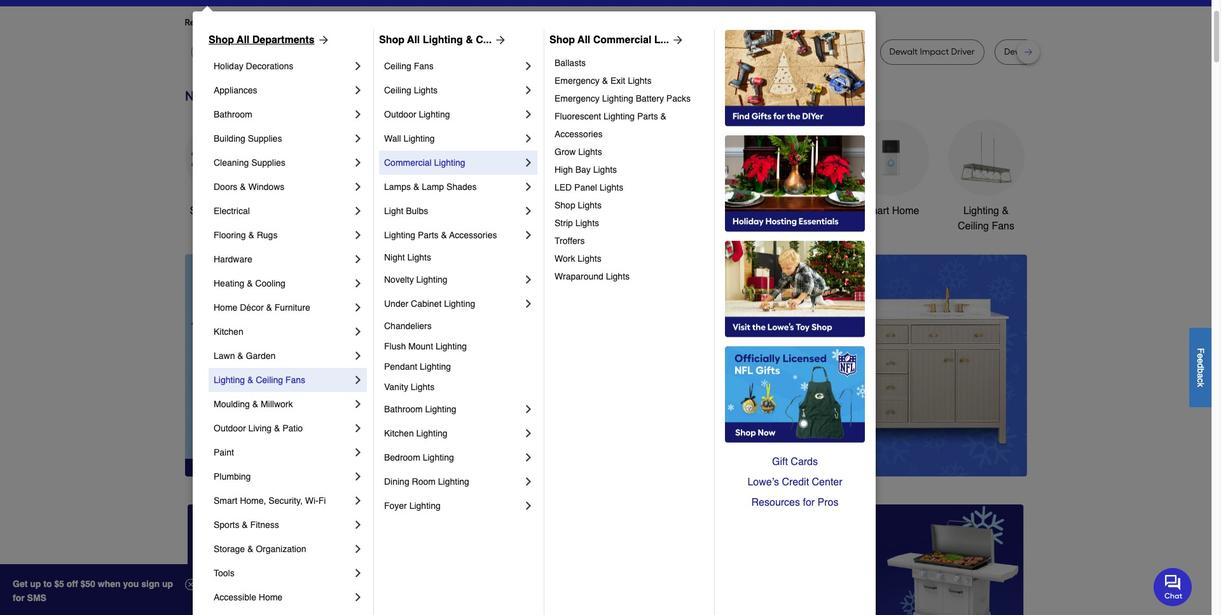 Task type: locate. For each thing, give the bounding box(es) containing it.
light bulbs link
[[384, 199, 522, 223]]

moulding & millwork link
[[214, 392, 352, 417]]

1 horizontal spatial outdoor
[[384, 109, 416, 120]]

fi
[[318, 496, 326, 506]]

accessories up night lights link
[[449, 230, 497, 240]]

2 horizontal spatial tools
[[703, 205, 727, 217]]

2 horizontal spatial bathroom
[[773, 205, 817, 217]]

led panel lights
[[555, 183, 623, 193]]

0 horizontal spatial impact
[[507, 46, 536, 57]]

arrow right image for shop all departments
[[315, 34, 330, 46]]

1 horizontal spatial up
[[162, 579, 173, 590]]

christmas decorations
[[482, 205, 536, 232]]

vanity lights link
[[384, 377, 535, 398]]

1 horizontal spatial decorations
[[482, 221, 536, 232]]

chevron right image for flooring & rugs
[[352, 229, 364, 242]]

2 horizontal spatial kitchen
[[568, 205, 602, 217]]

lights down "arrow left" image
[[411, 382, 434, 392]]

for right suggestions
[[400, 17, 412, 28]]

fans inside lighting & ceiling fans
[[992, 221, 1014, 232]]

chevron right image for under cabinet lighting
[[522, 298, 535, 310]]

decorations for christmas
[[482, 221, 536, 232]]

shop for shop all deals
[[190, 205, 214, 217]]

1 horizontal spatial fans
[[414, 61, 434, 71]]

2 dewalt from the left
[[730, 46, 759, 57]]

1 vertical spatial decorations
[[482, 221, 536, 232]]

ceiling fans link
[[384, 54, 522, 78]]

lawn
[[214, 351, 235, 361]]

0 horizontal spatial driver
[[538, 46, 562, 57]]

chevron right image
[[352, 60, 364, 73], [522, 84, 535, 97], [352, 108, 364, 121], [522, 108, 535, 121], [352, 181, 364, 193], [522, 181, 535, 193], [522, 205, 535, 218], [522, 229, 535, 242], [522, 273, 535, 286], [352, 326, 364, 338], [522, 403, 535, 416], [352, 446, 364, 459], [522, 452, 535, 464], [352, 471, 364, 483], [352, 495, 364, 508], [522, 500, 535, 513], [352, 543, 364, 556], [352, 567, 364, 580]]

fans inside "link"
[[414, 61, 434, 71]]

scroll to item #5 element
[[776, 453, 809, 460]]

1 vertical spatial lighting & ceiling fans
[[214, 375, 305, 385]]

chandeliers link
[[384, 316, 535, 336]]

visit the lowe's toy shop. image
[[725, 241, 865, 338]]

shop left electrical
[[190, 205, 214, 217]]

0 vertical spatial supplies
[[248, 134, 282, 144]]

doors
[[214, 182, 237, 192]]

1 dewalt from the left
[[334, 46, 363, 57]]

bit left set
[[1052, 46, 1062, 57]]

1 horizontal spatial driver
[[836, 46, 860, 57]]

&
[[466, 34, 473, 46], [602, 76, 608, 86], [661, 111, 666, 121], [240, 182, 246, 192], [413, 182, 419, 192], [730, 205, 736, 217], [1002, 205, 1009, 217], [248, 230, 254, 240], [441, 230, 447, 240], [247, 279, 253, 289], [266, 303, 272, 313], [237, 351, 243, 361], [247, 375, 253, 385], [252, 399, 258, 410], [274, 424, 280, 434], [242, 520, 248, 530], [247, 544, 253, 555]]

lighting inside "link"
[[602, 93, 633, 104]]

1 vertical spatial kitchen
[[214, 327, 243, 337]]

supplies up the windows
[[251, 158, 285, 168]]

0 vertical spatial lighting & ceiling fans
[[958, 205, 1014, 232]]

1 horizontal spatial kitchen
[[384, 429, 414, 439]]

2 vertical spatial fans
[[285, 375, 305, 385]]

2 driver from the left
[[836, 46, 860, 57]]

0 horizontal spatial shop
[[209, 34, 234, 46]]

chevron right image for holiday decorations
[[352, 60, 364, 73]]

3 dewalt from the left
[[889, 46, 918, 57]]

arrow right image inside shop all commercial l... link
[[669, 34, 684, 46]]

scroll to item #4 image
[[745, 454, 776, 459]]

shop these last-minute gifts. $99 or less. quantities are limited and won't last. image
[[185, 254, 390, 477]]

lights up high bay lights
[[578, 147, 602, 157]]

1 vertical spatial accessories
[[449, 230, 497, 240]]

emergency for emergency & exit lights
[[555, 76, 600, 86]]

fans
[[414, 61, 434, 71], [992, 221, 1014, 232], [285, 375, 305, 385]]

building supplies link
[[214, 127, 352, 151]]

outdoor lighting
[[384, 109, 450, 120]]

kitchen up lawn at the bottom left
[[214, 327, 243, 337]]

for down get
[[13, 593, 25, 604]]

2 up from the left
[[162, 579, 173, 590]]

all up ballasts
[[578, 34, 590, 46]]

0 horizontal spatial bathroom
[[214, 109, 252, 120]]

up left to
[[30, 579, 41, 590]]

0 vertical spatial kitchen
[[568, 205, 602, 217]]

chevron right image for kitchen
[[352, 326, 364, 338]]

3 bit from the left
[[1052, 46, 1062, 57]]

0 horizontal spatial shop
[[190, 205, 214, 217]]

strip lights link
[[555, 214, 705, 232]]

shop for shop all lighting & c...
[[379, 34, 405, 46]]

1 vertical spatial home
[[214, 303, 237, 313]]

dewalt for dewalt drill
[[730, 46, 759, 57]]

pendant
[[384, 362, 417, 372]]

christmas
[[486, 205, 532, 217]]

1 vertical spatial emergency
[[555, 93, 600, 104]]

decorations down christmas
[[482, 221, 536, 232]]

chevron right image for foyer lighting
[[522, 500, 535, 513]]

& inside lighting & ceiling fans
[[1002, 205, 1009, 217]]

lights down work lights link
[[606, 272, 630, 282]]

home for smart home
[[892, 205, 919, 217]]

1 emergency from the top
[[555, 76, 600, 86]]

chevron right image for hardware
[[352, 253, 364, 266]]

home,
[[240, 496, 266, 506]]

holiday hosting essentials. image
[[725, 135, 865, 232]]

1 horizontal spatial you
[[414, 17, 428, 28]]

emergency & exit lights
[[555, 76, 652, 86]]

1 horizontal spatial home
[[259, 593, 282, 603]]

parts inside fluorescent lighting parts & accessories
[[637, 111, 658, 121]]

commercial down recommended searches for you heading
[[593, 34, 652, 46]]

shop for shop all departments
[[209, 34, 234, 46]]

you for recommended searches for you
[[301, 17, 315, 28]]

2 horizontal spatial impact
[[920, 46, 949, 57]]

1 horizontal spatial arrow right image
[[669, 34, 684, 46]]

1 vertical spatial supplies
[[251, 158, 285, 168]]

officially licensed n f l gifts. shop now. image
[[725, 347, 865, 443]]

1 vertical spatial tools link
[[214, 562, 352, 586]]

2 horizontal spatial shop
[[550, 34, 575, 46]]

tools down storage
[[214, 569, 234, 579]]

outdoor inside outdoor tools & equipment
[[664, 205, 700, 217]]

commercial
[[593, 34, 652, 46], [384, 158, 432, 168]]

home
[[892, 205, 919, 217], [214, 303, 237, 313], [259, 593, 282, 603]]

ceiling inside the ceiling fans "link"
[[384, 61, 411, 71]]

0 horizontal spatial lighting & ceiling fans link
[[214, 368, 352, 392]]

for left pros
[[803, 497, 815, 509]]

bit for impact driver bit
[[564, 46, 574, 57]]

d
[[1196, 363, 1206, 368]]

1 impact from the left
[[507, 46, 536, 57]]

for up departments
[[287, 17, 299, 28]]

chevron right image for moulding & millwork
[[352, 398, 364, 411]]

fluorescent
[[555, 111, 601, 121]]

0 horizontal spatial you
[[301, 17, 315, 28]]

lights up novelty lighting
[[407, 253, 431, 263]]

strip
[[555, 218, 573, 228]]

up to 40 percent off select vanities. plus get free local delivery on select vanities. image
[[411, 254, 1027, 477]]

mount
[[408, 342, 433, 352]]

0 horizontal spatial up
[[30, 579, 41, 590]]

0 horizontal spatial smart
[[214, 496, 237, 506]]

tools down lamps
[[402, 205, 426, 217]]

dewalt for dewalt drill bit set
[[1004, 46, 1033, 57]]

impact for impact driver
[[805, 46, 834, 57]]

0 horizontal spatial bit
[[382, 46, 392, 57]]

lowe's credit center link
[[725, 473, 865, 493]]

lights for work lights
[[578, 254, 601, 264]]

0 horizontal spatial parts
[[418, 230, 439, 240]]

0 vertical spatial emergency
[[555, 76, 600, 86]]

organization
[[256, 544, 306, 555]]

bathroom lighting
[[384, 405, 456, 415]]

high bay lights link
[[555, 161, 705, 179]]

lights down 'led panel lights'
[[578, 200, 602, 211]]

2 vertical spatial kitchen
[[384, 429, 414, 439]]

plumbing
[[214, 472, 251, 482]]

bulbs
[[406, 206, 428, 216]]

1 vertical spatial bathroom
[[773, 205, 817, 217]]

outdoor up equipment
[[664, 205, 700, 217]]

work lights link
[[555, 250, 705, 268]]

holiday decorations
[[214, 61, 293, 71]]

shop all deals link
[[185, 120, 261, 219]]

4 dewalt from the left
[[1004, 46, 1033, 57]]

kitchen up strip lights
[[568, 205, 602, 217]]

arrow right image
[[492, 34, 507, 46]]

1 vertical spatial smart
[[214, 496, 237, 506]]

chevron right image for kitchen lighting
[[522, 427, 535, 440]]

kitchen up 'bedroom'
[[384, 429, 414, 439]]

0 vertical spatial accessories
[[555, 129, 603, 139]]

arrow right image
[[315, 34, 330, 46], [669, 34, 684, 46], [1003, 366, 1016, 378]]

drill for dewalt drill
[[761, 46, 776, 57]]

chevron right image for tools
[[352, 567, 364, 580]]

0 horizontal spatial commercial
[[384, 158, 432, 168]]

1 horizontal spatial tools
[[402, 205, 426, 217]]

0 vertical spatial tools link
[[376, 120, 452, 219]]

0 horizontal spatial decorations
[[246, 61, 293, 71]]

kitchen for kitchen faucets
[[568, 205, 602, 217]]

parts
[[637, 111, 658, 121], [418, 230, 439, 240]]

0 vertical spatial parts
[[637, 111, 658, 121]]

1 horizontal spatial shop
[[555, 200, 575, 211]]

2 impact from the left
[[805, 46, 834, 57]]

impact
[[507, 46, 536, 57], [805, 46, 834, 57], [920, 46, 949, 57]]

0 vertical spatial fans
[[414, 61, 434, 71]]

emergency for emergency lighting battery packs
[[555, 93, 600, 104]]

1 horizontal spatial bit
[[564, 46, 574, 57]]

lights for shop lights
[[578, 200, 602, 211]]

shop up ballasts
[[550, 34, 575, 46]]

holiday
[[214, 61, 243, 71]]

None search field
[[474, 0, 821, 8]]

2 vertical spatial bathroom
[[384, 405, 423, 415]]

home inside accessible home link
[[259, 593, 282, 603]]

heating
[[214, 279, 244, 289]]

tools up equipment
[[703, 205, 727, 217]]

shop up strip
[[555, 200, 575, 211]]

emergency lighting battery packs
[[555, 93, 691, 104]]

novelty
[[384, 275, 414, 285]]

2 drill from the left
[[761, 46, 776, 57]]

0 horizontal spatial kitchen
[[214, 327, 243, 337]]

2 bit from the left
[[564, 46, 574, 57]]

1 drill from the left
[[365, 46, 380, 57]]

bit for dewalt drill bit
[[382, 46, 392, 57]]

outdoor up 'wall'
[[384, 109, 416, 120]]

cabinet
[[411, 299, 442, 309]]

lighting
[[423, 34, 463, 46], [602, 93, 633, 104], [419, 109, 450, 120], [604, 111, 635, 121], [404, 134, 435, 144], [434, 158, 465, 168], [964, 205, 999, 217], [384, 230, 415, 240], [416, 275, 448, 285], [444, 299, 475, 309], [436, 342, 467, 352], [420, 362, 451, 372], [214, 375, 245, 385], [425, 405, 456, 415], [416, 429, 448, 439], [423, 453, 454, 463], [438, 477, 469, 487], [409, 501, 441, 511]]

0 horizontal spatial drill
[[365, 46, 380, 57]]

storage
[[214, 544, 245, 555]]

moulding & millwork
[[214, 399, 293, 410]]

appliances
[[214, 85, 257, 95]]

dining
[[384, 477, 409, 487]]

you
[[301, 17, 315, 28], [414, 17, 428, 28]]

1 horizontal spatial impact
[[805, 46, 834, 57]]

pendant lighting link
[[384, 357, 535, 377]]

shop down recommended
[[209, 34, 234, 46]]

under
[[384, 299, 408, 309]]

e up b
[[1196, 359, 1206, 363]]

1 shop from the left
[[209, 34, 234, 46]]

0 horizontal spatial lighting & ceiling fans
[[214, 375, 305, 385]]

lights for night lights
[[407, 253, 431, 263]]

0 vertical spatial commercial
[[593, 34, 652, 46]]

2 horizontal spatial outdoor
[[664, 205, 700, 217]]

chevron right image for wall lighting
[[522, 132, 535, 145]]

chevron right image for home décor & furniture
[[352, 301, 364, 314]]

work
[[555, 254, 575, 264]]

decorations down shop all departments link
[[246, 61, 293, 71]]

1 horizontal spatial shop
[[379, 34, 405, 46]]

0 horizontal spatial outdoor
[[214, 424, 246, 434]]

0 horizontal spatial home
[[214, 303, 237, 313]]

lights down ballasts 'link'
[[628, 76, 652, 86]]

1 you from the left
[[301, 17, 315, 28]]

emergency up fluorescent
[[555, 93, 600, 104]]

room
[[412, 477, 436, 487]]

dewalt for dewalt impact driver
[[889, 46, 918, 57]]

1 horizontal spatial bathroom
[[384, 405, 423, 415]]

lighting inside lighting & ceiling fans
[[964, 205, 999, 217]]

wi-
[[305, 496, 318, 506]]

kitchen lighting link
[[384, 422, 522, 446]]

0 vertical spatial smart
[[862, 205, 889, 217]]

1 horizontal spatial commercial
[[593, 34, 652, 46]]

3 shop from the left
[[550, 34, 575, 46]]

2 vertical spatial outdoor
[[214, 424, 246, 434]]

2 horizontal spatial drill
[[1035, 46, 1050, 57]]

commercial lighting
[[384, 158, 465, 168]]

lights up wraparound lights
[[578, 254, 601, 264]]

2 shop from the left
[[379, 34, 405, 46]]

novelty lighting link
[[384, 268, 522, 292]]

outdoor
[[384, 109, 416, 120], [664, 205, 700, 217], [214, 424, 246, 434]]

lights up kitchen faucets
[[600, 183, 623, 193]]

outdoor down moulding
[[214, 424, 246, 434]]

bathroom
[[214, 109, 252, 120], [773, 205, 817, 217], [384, 405, 423, 415]]

home inside smart home link
[[892, 205, 919, 217]]

1 horizontal spatial smart
[[862, 205, 889, 217]]

chevron right image for smart home, security, wi-fi
[[352, 495, 364, 508]]

all for departments
[[237, 34, 250, 46]]

impact for impact driver bit
[[507, 46, 536, 57]]

0 vertical spatial home
[[892, 205, 919, 217]]

emergency inside "link"
[[555, 93, 600, 104]]

1 horizontal spatial accessories
[[555, 129, 603, 139]]

pendant lighting
[[384, 362, 451, 372]]

e up d
[[1196, 354, 1206, 359]]

find gifts for the diyer. image
[[725, 30, 865, 127]]

building supplies
[[214, 134, 282, 144]]

2 horizontal spatial home
[[892, 205, 919, 217]]

resources for pros link
[[725, 493, 865, 513]]

parts down the battery
[[637, 111, 658, 121]]

shop
[[209, 34, 234, 46], [379, 34, 405, 46], [550, 34, 575, 46]]

3 drill from the left
[[1035, 46, 1050, 57]]

tools
[[402, 205, 426, 217], [703, 205, 727, 217], [214, 569, 234, 579]]

bit up ceiling fans
[[382, 46, 392, 57]]

supplies up the cleaning supplies
[[248, 134, 282, 144]]

1 driver from the left
[[538, 46, 562, 57]]

0 vertical spatial lighting & ceiling fans link
[[948, 120, 1024, 234]]

decorations for holiday
[[246, 61, 293, 71]]

suggestions
[[348, 17, 398, 28]]

all up ceiling fans
[[407, 34, 420, 46]]

2 horizontal spatial bit
[[1052, 46, 1062, 57]]

shop down more suggestions for you link
[[379, 34, 405, 46]]

ceiling lights
[[384, 85, 438, 95]]

1 horizontal spatial lighting & ceiling fans link
[[948, 120, 1024, 234]]

supplies for cleaning supplies
[[251, 158, 285, 168]]

outdoor tools & equipment
[[664, 205, 736, 232]]

1 e from the top
[[1196, 354, 1206, 359]]

gift cards link
[[725, 452, 865, 473]]

all down recommended searches for you
[[237, 34, 250, 46]]

chevron right image
[[522, 60, 535, 73], [352, 84, 364, 97], [352, 132, 364, 145], [522, 132, 535, 145], [352, 156, 364, 169], [522, 156, 535, 169], [352, 205, 364, 218], [352, 229, 364, 242], [352, 253, 364, 266], [352, 277, 364, 290], [522, 298, 535, 310], [352, 301, 364, 314], [352, 350, 364, 363], [352, 374, 364, 387], [352, 398, 364, 411], [352, 422, 364, 435], [522, 427, 535, 440], [522, 476, 535, 488], [352, 519, 364, 532], [352, 592, 364, 604]]

outdoor for outdoor tools & equipment
[[664, 205, 700, 217]]

1 vertical spatial fans
[[992, 221, 1014, 232]]

you up shop all lighting & c...
[[414, 17, 428, 28]]

accessories inside fluorescent lighting parts & accessories
[[555, 129, 603, 139]]

parts down bulbs
[[418, 230, 439, 240]]

scroll to item #2 image
[[684, 454, 715, 459]]

chevron right image for outdoor living & patio
[[352, 422, 364, 435]]

all left deals
[[216, 205, 227, 217]]

f e e d b a c k
[[1196, 348, 1206, 387]]

paint link
[[214, 441, 352, 465]]

0 horizontal spatial bathroom link
[[214, 102, 352, 127]]

3 impact from the left
[[920, 46, 949, 57]]

0 vertical spatial decorations
[[246, 61, 293, 71]]

high bay lights
[[555, 165, 617, 175]]

bit up ballasts
[[564, 46, 574, 57]]

more suggestions for you link
[[326, 17, 439, 29]]

2 emergency from the top
[[555, 93, 600, 104]]

1 bit from the left
[[382, 46, 392, 57]]

lights up outdoor lighting
[[414, 85, 438, 95]]

2 horizontal spatial fans
[[992, 221, 1014, 232]]

emergency down ballasts
[[555, 76, 600, 86]]

commercial down wall lighting
[[384, 158, 432, 168]]

1 vertical spatial parts
[[418, 230, 439, 240]]

1 horizontal spatial parts
[[637, 111, 658, 121]]

you left more
[[301, 17, 315, 28]]

f e e d b a c k button
[[1189, 328, 1212, 407]]

drill for dewalt drill bit set
[[1035, 46, 1050, 57]]

arrow right image inside shop all departments link
[[315, 34, 330, 46]]

1 horizontal spatial drill
[[761, 46, 776, 57]]

accessories up grow lights
[[555, 129, 603, 139]]

up to 35 percent off select small appliances. image
[[473, 505, 739, 616]]

scroll to item #3 image
[[715, 454, 745, 459]]

0 horizontal spatial arrow right image
[[315, 34, 330, 46]]

2 horizontal spatial arrow right image
[[1003, 366, 1016, 378]]

lighting & ceiling fans
[[958, 205, 1014, 232], [214, 375, 305, 385]]

up right sign
[[162, 579, 173, 590]]

wall
[[384, 134, 401, 144]]

heating & cooling
[[214, 279, 285, 289]]

home décor & furniture link
[[214, 296, 352, 320]]

center
[[812, 477, 842, 488]]

2 horizontal spatial driver
[[951, 46, 975, 57]]

2 vertical spatial home
[[259, 593, 282, 603]]

ceiling fans
[[384, 61, 434, 71]]

lights down "shop lights"
[[575, 218, 599, 228]]

flooring & rugs link
[[214, 223, 352, 247]]

more suggestions for you
[[326, 17, 428, 28]]

shop
[[555, 200, 575, 211], [190, 205, 214, 217]]

lighting parts & accessories link
[[384, 223, 522, 247]]

foyer
[[384, 501, 407, 511]]

1 vertical spatial outdoor
[[664, 205, 700, 217]]

0 vertical spatial outdoor
[[384, 109, 416, 120]]

2 you from the left
[[414, 17, 428, 28]]

décor
[[240, 303, 264, 313]]

tools inside outdoor tools & equipment
[[703, 205, 727, 217]]



Task type: describe. For each thing, give the bounding box(es) containing it.
heating & cooling link
[[214, 272, 352, 296]]

garden
[[246, 351, 276, 361]]

smart for smart home, security, wi-fi
[[214, 496, 237, 506]]

chevron right image for outdoor lighting
[[522, 108, 535, 121]]

grow lights
[[555, 147, 602, 157]]

kitchen for kitchen lighting
[[384, 429, 414, 439]]

& inside outdoor tools & equipment
[[730, 205, 736, 217]]

chevron right image for lawn & garden
[[352, 350, 364, 363]]

flush
[[384, 342, 406, 352]]

hardware link
[[214, 247, 352, 272]]

packs
[[666, 93, 691, 104]]

lamps & lamp shades link
[[384, 175, 522, 199]]

lowe's credit center
[[748, 477, 842, 488]]

troffers
[[555, 236, 585, 246]]

parts inside lighting parts & accessories link
[[418, 230, 439, 240]]

shop all lighting & c...
[[379, 34, 492, 46]]

hardware
[[214, 254, 252, 265]]

lighting inside fluorescent lighting parts & accessories
[[604, 111, 635, 121]]

sports & fitness
[[214, 520, 279, 530]]

lights for vanity lights
[[411, 382, 434, 392]]

you for more suggestions for you
[[414, 17, 428, 28]]

recommended searches for you heading
[[185, 17, 1027, 29]]

$50
[[80, 579, 95, 590]]

chevron right image for lamps & lamp shades
[[522, 181, 535, 193]]

& inside fluorescent lighting parts & accessories
[[661, 111, 666, 121]]

set
[[1064, 46, 1077, 57]]

doors & windows link
[[214, 175, 352, 199]]

sms
[[27, 593, 46, 604]]

impact driver bit
[[507, 46, 574, 57]]

get up to $5 off $50 when you sign up for sms
[[13, 579, 173, 604]]

chat invite button image
[[1154, 568, 1193, 607]]

home décor & furniture
[[214, 303, 310, 313]]

lights for grow lights
[[578, 147, 602, 157]]

outdoor for outdoor living & patio
[[214, 424, 246, 434]]

shop for shop all commercial l...
[[550, 34, 575, 46]]

shop all departments link
[[209, 32, 330, 48]]

0 horizontal spatial accessories
[[449, 230, 497, 240]]

1 up from the left
[[30, 579, 41, 590]]

chevron right image for bathroom lighting
[[522, 403, 535, 416]]

get up to 2 free select tools or batteries when you buy 1 with select purchases. image
[[187, 505, 453, 616]]

smart home, security, wi-fi link
[[214, 489, 352, 513]]

outdoor for outdoor lighting
[[384, 109, 416, 120]]

exit
[[611, 76, 625, 86]]

lowe's
[[748, 477, 779, 488]]

lights right bay
[[593, 165, 617, 175]]

bedroom lighting link
[[384, 446, 522, 470]]

1 vertical spatial lighting & ceiling fans link
[[214, 368, 352, 392]]

lights for strip lights
[[575, 218, 599, 228]]

shop all departments
[[209, 34, 315, 46]]

shop lights
[[555, 200, 602, 211]]

home for accessible home
[[259, 593, 282, 603]]

chevron right image for electrical
[[352, 205, 364, 218]]

night lights
[[384, 253, 431, 263]]

led
[[555, 183, 572, 193]]

plumbing link
[[214, 465, 352, 489]]

resources for pros
[[751, 497, 839, 509]]

chevron right image for lighting parts & accessories
[[522, 229, 535, 242]]

1 horizontal spatial bathroom link
[[757, 120, 834, 219]]

get
[[13, 579, 28, 590]]

cleaning
[[214, 158, 249, 168]]

kitchen link
[[214, 320, 352, 344]]

bit for dewalt drill bit set
[[1052, 46, 1062, 57]]

chevron right image for accessible home
[[352, 592, 364, 604]]

gift
[[772, 457, 788, 468]]

new deals every day during 25 days of deals image
[[185, 85, 1027, 107]]

recommended searches for you
[[185, 17, 315, 28]]

grow lights link
[[555, 143, 705, 161]]

kitchen for kitchen
[[214, 327, 243, 337]]

cards
[[791, 457, 818, 468]]

arrow right image for shop all commercial l...
[[669, 34, 684, 46]]

wraparound lights
[[555, 272, 630, 282]]

flooring & rugs
[[214, 230, 278, 240]]

you
[[123, 579, 139, 590]]

ceiling inside ceiling lights link
[[384, 85, 411, 95]]

2 e from the top
[[1196, 359, 1206, 363]]

0 vertical spatial bathroom
[[214, 109, 252, 120]]

supplies for building supplies
[[248, 134, 282, 144]]

chevron right image for bathroom
[[352, 108, 364, 121]]

recommended
[[185, 17, 246, 28]]

building
[[214, 134, 245, 144]]

all for deals
[[216, 205, 227, 217]]

shop lights link
[[555, 197, 705, 214]]

shop for shop lights
[[555, 200, 575, 211]]

lawn & garden
[[214, 351, 276, 361]]

0 horizontal spatial tools
[[214, 569, 234, 579]]

chevron right image for dining room lighting
[[522, 476, 535, 488]]

sports & fitness link
[[214, 513, 352, 537]]

flooring
[[214, 230, 246, 240]]

smart for smart home
[[862, 205, 889, 217]]

ballasts
[[555, 58, 586, 68]]

arrow left image
[[421, 366, 434, 378]]

1 vertical spatial commercial
[[384, 158, 432, 168]]

chevron right image for lighting & ceiling fans
[[352, 374, 364, 387]]

led panel lights link
[[555, 179, 705, 197]]

chevron right image for plumbing
[[352, 471, 364, 483]]

lights for ceiling lights
[[414, 85, 438, 95]]

ballasts link
[[555, 54, 705, 72]]

chevron right image for ceiling fans
[[522, 60, 535, 73]]

chevron right image for cleaning supplies
[[352, 156, 364, 169]]

1 horizontal spatial tools link
[[376, 120, 452, 219]]

wall lighting link
[[384, 127, 522, 151]]

for inside get up to $5 off $50 when you sign up for sms
[[13, 593, 25, 604]]

driver for impact driver
[[836, 46, 860, 57]]

foyer lighting
[[384, 501, 441, 511]]

chevron right image for commercial lighting
[[522, 156, 535, 169]]

all for commercial
[[578, 34, 590, 46]]

chevron right image for novelty lighting
[[522, 273, 535, 286]]

lamps & lamp shades
[[384, 182, 477, 192]]

paint
[[214, 448, 234, 458]]

faucets
[[605, 205, 641, 217]]

driver for impact driver bit
[[538, 46, 562, 57]]

chevron right image for doors & windows
[[352, 181, 364, 193]]

shop all lighting & c... link
[[379, 32, 507, 48]]

chevron right image for paint
[[352, 446, 364, 459]]

chevron right image for ceiling lights
[[522, 84, 535, 97]]

wraparound
[[555, 272, 603, 282]]

lights for wraparound lights
[[606, 272, 630, 282]]

moulding
[[214, 399, 250, 410]]

departments
[[252, 34, 315, 46]]

millwork
[[261, 399, 293, 410]]

flush mount lighting link
[[384, 336, 535, 357]]

dewalt for dewalt drill bit
[[334, 46, 363, 57]]

chevron right image for sports & fitness
[[352, 519, 364, 532]]

chevron right image for light bulbs
[[522, 205, 535, 218]]

chevron right image for storage & organization
[[352, 543, 364, 556]]

panel
[[574, 183, 597, 193]]

bay
[[575, 165, 591, 175]]

outdoor lighting link
[[384, 102, 522, 127]]

1 horizontal spatial lighting & ceiling fans
[[958, 205, 1014, 232]]

drill for dewalt drill bit
[[365, 46, 380, 57]]

dining room lighting
[[384, 477, 469, 487]]

bedroom lighting
[[384, 453, 454, 463]]

chevron right image for heating & cooling
[[352, 277, 364, 290]]

shop all commercial l... link
[[550, 32, 684, 48]]

deals
[[230, 205, 256, 217]]

bedroom
[[384, 453, 420, 463]]

a
[[1196, 373, 1206, 378]]

pros
[[818, 497, 839, 509]]

chevron right image for bedroom lighting
[[522, 452, 535, 464]]

c...
[[476, 34, 492, 46]]

dewalt drill bit
[[334, 46, 392, 57]]

chevron right image for appliances
[[352, 84, 364, 97]]

0 horizontal spatial fans
[[285, 375, 305, 385]]

up to 30 percent off select grills and accessories. image
[[759, 505, 1024, 616]]

chevron right image for building supplies
[[352, 132, 364, 145]]

0 horizontal spatial tools link
[[214, 562, 352, 586]]

home inside home décor & furniture link
[[214, 303, 237, 313]]

smart home link
[[853, 120, 929, 219]]

all for lighting
[[407, 34, 420, 46]]

ceiling inside lighting & ceiling fans
[[958, 221, 989, 232]]

3 driver from the left
[[951, 46, 975, 57]]

f
[[1196, 348, 1206, 354]]

under cabinet lighting
[[384, 299, 475, 309]]

dewalt drill
[[730, 46, 776, 57]]

emergency lighting battery packs link
[[555, 90, 705, 107]]

christmas decorations link
[[471, 120, 547, 234]]



Task type: vqa. For each thing, say whether or not it's contained in the screenshot.
'Plants'
no



